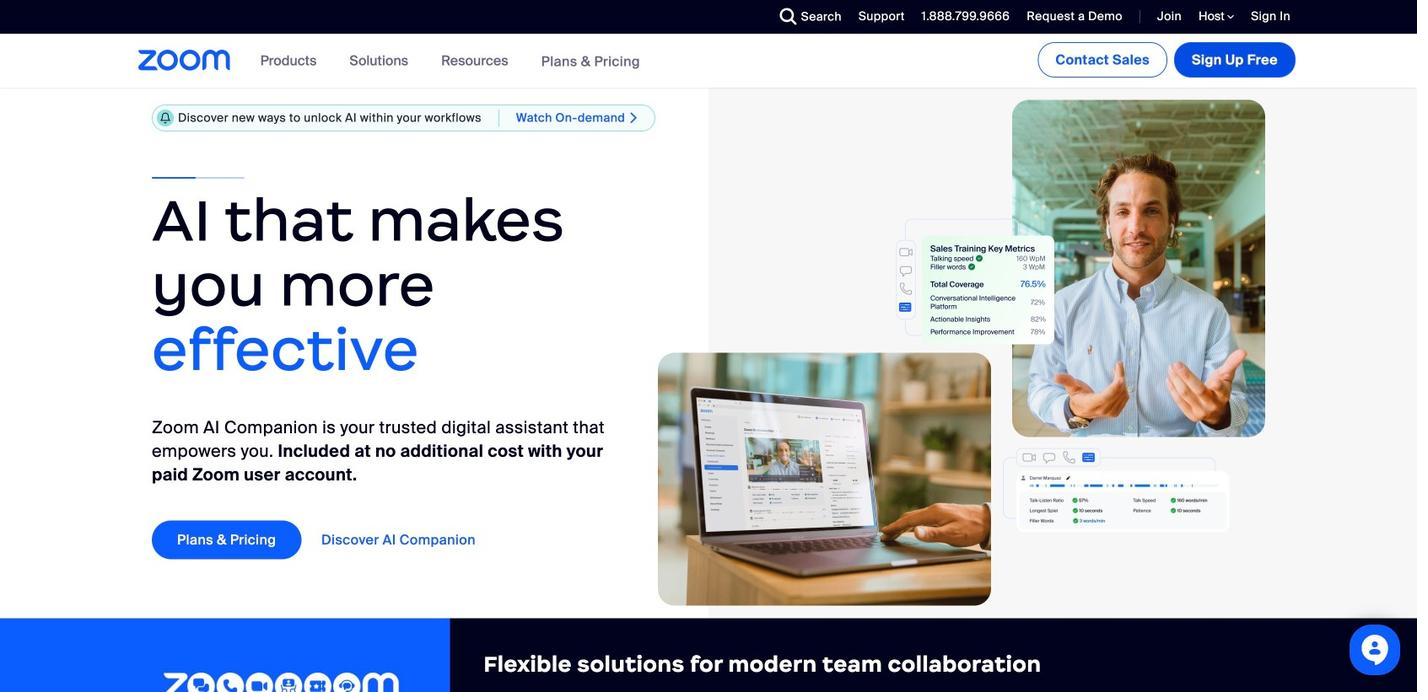 Task type: describe. For each thing, give the bounding box(es) containing it.
0 vertical spatial zoom interface icon image
[[721, 219, 1054, 345]]

product information navigation
[[248, 34, 653, 89]]

right image
[[625, 111, 642, 125]]



Task type: locate. For each thing, give the bounding box(es) containing it.
main content
[[0, 34, 1417, 692]]

zoom interface icon image
[[721, 219, 1054, 345], [1003, 448, 1230, 533]]

1 vertical spatial zoom interface icon image
[[1003, 448, 1230, 533]]

zoom logo image
[[138, 50, 231, 71]]

meetings navigation
[[1034, 34, 1299, 81]]

banner
[[118, 34, 1299, 89]]

zoom unified communication platform image
[[163, 673, 399, 692]]



Task type: vqa. For each thing, say whether or not it's contained in the screenshot.
the Zoom Unified Communication Platform image
yes



